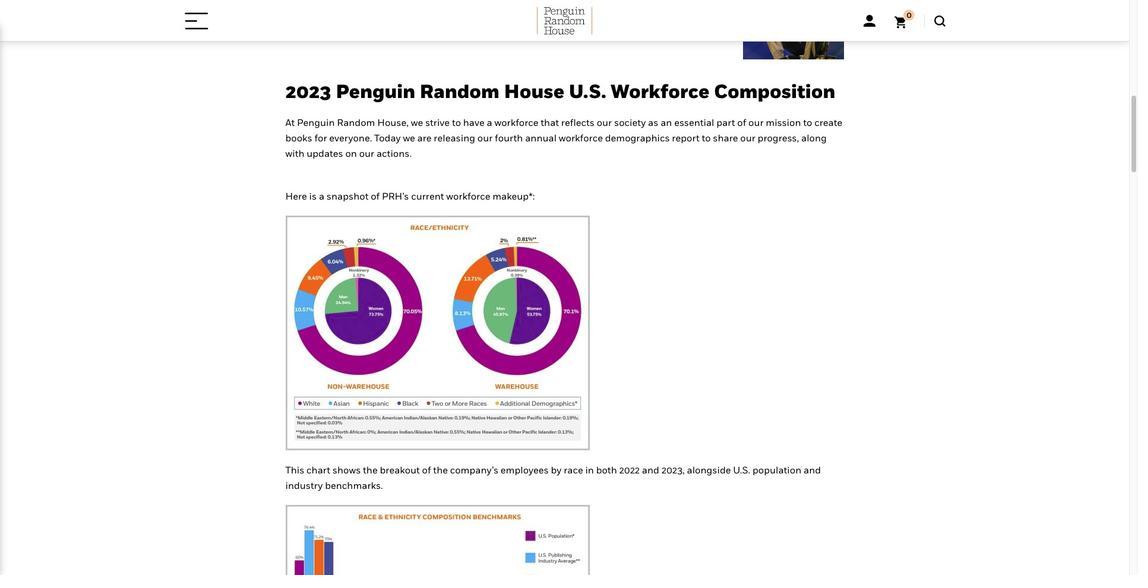 Task type: describe. For each thing, give the bounding box(es) containing it.
of inside at penguin random house, we strive to have a workforce that reflects our society as an essential part of our mission to create books for everyone. today we are releasing our fourth annual workforce demographics report to share our progress, along with updates on our actions.
[[737, 117, 746, 129]]

breakout
[[380, 464, 420, 476]]

are
[[417, 132, 432, 144]]

society
[[614, 117, 646, 129]]

house
[[504, 80, 565, 102]]

0 horizontal spatial workforce
[[446, 190, 490, 202]]

benchmarks.
[[325, 480, 383, 492]]

updates
[[307, 148, 343, 159]]

as
[[648, 117, 658, 129]]

in
[[585, 464, 594, 476]]

a inside at penguin random house, we strive to have a workforce that reflects our society as an essential part of our mission to create books for everyone. today we are releasing our fourth annual workforce demographics report to share our progress, along with updates on our actions.
[[487, 117, 492, 129]]

everyone.
[[329, 132, 372, 144]]

2 the from the left
[[433, 464, 448, 476]]

our right on
[[359, 148, 374, 159]]

prh us workforce makeup image
[[285, 216, 590, 451]]

strive
[[425, 117, 450, 129]]

that
[[541, 117, 559, 129]]

current
[[411, 190, 444, 202]]

our right share on the right of the page
[[740, 132, 756, 144]]

share
[[713, 132, 738, 144]]

actions.
[[377, 148, 412, 159]]

1 vertical spatial a
[[319, 190, 324, 202]]

penguin for 2023
[[336, 80, 415, 102]]

2023 penguin random house u.s. workforce composition
[[285, 80, 835, 102]]

books
[[285, 132, 312, 144]]

at
[[285, 117, 295, 129]]

shopping cart image
[[894, 10, 915, 29]]

here is a snapshot of prh's current workforce makeup*:
[[285, 190, 535, 202]]

essential
[[674, 117, 714, 129]]

1 horizontal spatial workforce
[[495, 117, 539, 129]]

chart
[[307, 464, 330, 476]]

t
[[285, 464, 291, 476]]

penguin for at
[[297, 117, 335, 129]]

2 and from the left
[[804, 464, 821, 476]]

for
[[314, 132, 327, 144]]

along
[[801, 132, 827, 144]]

2022
[[619, 464, 640, 476]]

makeup*:
[[493, 190, 535, 202]]

progress,
[[758, 132, 799, 144]]

0 vertical spatial we
[[411, 117, 423, 129]]

employees
[[501, 464, 549, 476]]

have
[[463, 117, 485, 129]]

here
[[285, 190, 307, 202]]

an
[[661, 117, 672, 129]]

snapshot
[[327, 190, 369, 202]]

create
[[815, 117, 842, 129]]

1 vertical spatial we
[[403, 132, 415, 144]]

report
[[672, 132, 700, 144]]



Task type: vqa. For each thing, say whether or not it's contained in the screenshot.
U.S. to the right
yes



Task type: locate. For each thing, give the bounding box(es) containing it.
2 horizontal spatial of
[[737, 117, 746, 129]]

his
[[291, 464, 304, 476]]

1 vertical spatial of
[[371, 190, 380, 202]]

by
[[551, 464, 562, 476]]

workforce
[[495, 117, 539, 129], [559, 132, 603, 144], [446, 190, 490, 202]]

0 horizontal spatial and
[[642, 464, 659, 476]]

0 horizontal spatial random
[[337, 117, 375, 129]]

random for house
[[420, 80, 500, 102]]

random
[[420, 80, 500, 102], [337, 117, 375, 129]]

alongside
[[687, 464, 731, 476]]

1 vertical spatial workforce
[[559, 132, 603, 144]]

the
[[363, 464, 378, 476], [433, 464, 448, 476]]

reflects
[[561, 117, 595, 129]]

to up releasing at top left
[[452, 117, 461, 129]]

house,
[[377, 117, 409, 129]]

random up everyone.
[[337, 117, 375, 129]]

part
[[717, 117, 735, 129]]

our up progress,
[[749, 117, 764, 129]]

at penguin random house, we strive to have a workforce that reflects our society as an essential part of our mission to create books for everyone. today we are releasing our fourth annual workforce demographics report to share our progress, along with updates on our actions.
[[285, 117, 842, 159]]

random up have
[[420, 80, 500, 102]]

workforce down the reflects
[[559, 132, 603, 144]]

shows
[[333, 464, 361, 476]]

and right the 2022
[[642, 464, 659, 476]]

1 vertical spatial penguin
[[297, 117, 335, 129]]

a
[[487, 117, 492, 129], [319, 190, 324, 202]]

the up benchmarks.
[[363, 464, 378, 476]]

0 horizontal spatial the
[[363, 464, 378, 476]]

t his chart shows the breakout of the company's employees by race in both 2022 and 2023, alongside u.s. population and industry benchmarks.
[[285, 464, 821, 492]]

a right have
[[487, 117, 492, 129]]

company's
[[450, 464, 498, 476]]

penguin up for
[[297, 117, 335, 129]]

we left are
[[403, 132, 415, 144]]

1 horizontal spatial penguin
[[336, 80, 415, 102]]

race & ethnicity composition benchmarks image
[[285, 505, 590, 575]]

demographics
[[605, 132, 670, 144]]

2023,
[[662, 464, 685, 476]]

0 vertical spatial penguin
[[336, 80, 415, 102]]

population
[[753, 464, 802, 476]]

1 horizontal spatial u.s.
[[733, 464, 750, 476]]

fourth
[[495, 132, 523, 144]]

of inside t his chart shows the breakout of the company's employees by race in both 2022 and 2023, alongside u.s. population and industry benchmarks.
[[422, 464, 431, 476]]

workforce up fourth
[[495, 117, 539, 129]]

0 horizontal spatial a
[[319, 190, 324, 202]]

sign in image
[[863, 15, 875, 27]]

is
[[309, 190, 317, 202]]

both
[[596, 464, 617, 476]]

random for house,
[[337, 117, 375, 129]]

of right part
[[737, 117, 746, 129]]

our down have
[[477, 132, 493, 144]]

penguin up house,
[[336, 80, 415, 102]]

1 horizontal spatial the
[[433, 464, 448, 476]]

penguin
[[336, 80, 415, 102], [297, 117, 335, 129]]

prh's
[[382, 190, 409, 202]]

1 horizontal spatial a
[[487, 117, 492, 129]]

0 vertical spatial of
[[737, 117, 746, 129]]

on
[[345, 148, 357, 159]]

0 vertical spatial workforce
[[495, 117, 539, 129]]

today
[[374, 132, 401, 144]]

with
[[285, 148, 304, 159]]

2 vertical spatial of
[[422, 464, 431, 476]]

0 horizontal spatial penguin
[[297, 117, 335, 129]]

of
[[737, 117, 746, 129], [371, 190, 380, 202], [422, 464, 431, 476]]

our
[[597, 117, 612, 129], [749, 117, 764, 129], [477, 132, 493, 144], [740, 132, 756, 144], [359, 148, 374, 159]]

workforce right the current
[[446, 190, 490, 202]]

u.s. inside t his chart shows the breakout of the company's employees by race in both 2022 and 2023, alongside u.s. population and industry benchmarks.
[[733, 464, 750, 476]]

u.s.
[[569, 80, 606, 102], [733, 464, 750, 476]]

1 the from the left
[[363, 464, 378, 476]]

u.s. up the reflects
[[569, 80, 606, 102]]

our left society
[[597, 117, 612, 129]]

search image
[[934, 15, 945, 26]]

of right the breakout
[[422, 464, 431, 476]]

penguin random house image
[[537, 7, 592, 34]]

composition
[[714, 80, 835, 102]]

0 horizontal spatial to
[[452, 117, 461, 129]]

2 horizontal spatial workforce
[[559, 132, 603, 144]]

we
[[411, 117, 423, 129], [403, 132, 415, 144]]

0 vertical spatial u.s.
[[569, 80, 606, 102]]

industry
[[285, 480, 323, 492]]

2 vertical spatial workforce
[[446, 190, 490, 202]]

u.s. right alongside
[[733, 464, 750, 476]]

the left the company's
[[433, 464, 448, 476]]

to left share on the right of the page
[[702, 132, 711, 144]]

1 and from the left
[[642, 464, 659, 476]]

1 horizontal spatial to
[[702, 132, 711, 144]]

we up are
[[411, 117, 423, 129]]

1 horizontal spatial of
[[422, 464, 431, 476]]

of left the prh's
[[371, 190, 380, 202]]

releasing
[[434, 132, 475, 144]]

1 vertical spatial random
[[337, 117, 375, 129]]

0 horizontal spatial of
[[371, 190, 380, 202]]

workforce
[[611, 80, 710, 102]]

mission
[[766, 117, 801, 129]]

to up along
[[803, 117, 812, 129]]

0 horizontal spatial u.s.
[[569, 80, 606, 102]]

2 horizontal spatial to
[[803, 117, 812, 129]]

1 vertical spatial u.s.
[[733, 464, 750, 476]]

1 horizontal spatial and
[[804, 464, 821, 476]]

0 vertical spatial random
[[420, 80, 500, 102]]

0 vertical spatial a
[[487, 117, 492, 129]]

2023
[[285, 80, 331, 102]]

and
[[642, 464, 659, 476], [804, 464, 821, 476]]

random inside at penguin random house, we strive to have a workforce that reflects our society as an essential part of our mission to create books for everyone. today we are releasing our fourth annual workforce demographics report to share our progress, along with updates on our actions.
[[337, 117, 375, 129]]

1 horizontal spatial random
[[420, 80, 500, 102]]

race
[[564, 464, 583, 476]]

a right is
[[319, 190, 324, 202]]

to
[[452, 117, 461, 129], [803, 117, 812, 129], [702, 132, 711, 144]]

penguin inside at penguin random house, we strive to have a workforce that reflects our society as an essential part of our mission to create books for everyone. today we are releasing our fourth annual workforce demographics report to share our progress, along with updates on our actions.
[[297, 117, 335, 129]]

annual
[[525, 132, 557, 144]]

and right population
[[804, 464, 821, 476]]



